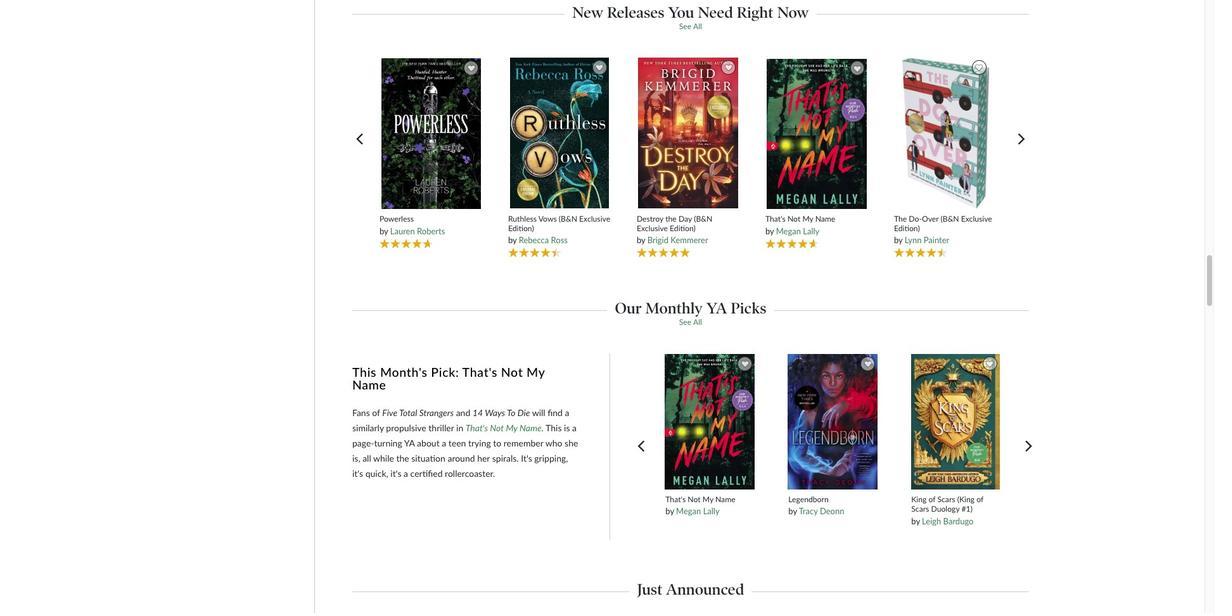 Task type: describe. For each thing, give the bounding box(es) containing it.
destroy the day (b&n exclusive edition) image
[[638, 57, 739, 209]]

just announced
[[637, 581, 745, 599]]

do-
[[909, 214, 923, 224]]

gripping,
[[535, 454, 568, 464]]

megan lally link for that's not my name link to the right
[[777, 226, 820, 236]]

0 horizontal spatial megan
[[677, 507, 701, 517]]

turning
[[374, 438, 402, 449]]

a inside will find a similarly propulsive thriller in
[[565, 408, 570, 419]]

of for fans
[[372, 408, 380, 419]]

total
[[399, 408, 417, 419]]

tracy deonn link
[[799, 507, 845, 517]]

this month's pick: that's not my name
[[353, 365, 545, 392]]

about
[[417, 438, 440, 449]]

lauren roberts link
[[390, 226, 445, 236]]

over
[[923, 214, 939, 224]]

1 horizontal spatial lally
[[804, 226, 820, 236]]

by inside legendborn by tracy deonn
[[789, 507, 798, 517]]

this inside this month's pick: that's not my name
[[353, 365, 377, 380]]

powerless
[[380, 215, 414, 224]]

releases
[[607, 3, 665, 22]]

page-
[[353, 438, 374, 449]]

leigh bardugo link
[[923, 516, 974, 527]]

legendborn link
[[789, 495, 877, 505]]

ruthless vows (b&n exclusive edition) link
[[508, 214, 612, 233]]

1 horizontal spatial scars
[[938, 495, 956, 505]]

.
[[542, 423, 544, 434]]

powerless image
[[381, 58, 482, 210]]

is,
[[353, 454, 361, 464]]

brigid kemmerer link
[[648, 235, 709, 245]]

monthly
[[646, 300, 703, 318]]

her
[[478, 454, 490, 464]]

thriller
[[429, 423, 454, 434]]

0 horizontal spatial scars
[[912, 505, 930, 514]]

(b&n inside ruthless vows (b&n exclusive edition) by rebecca ross
[[559, 214, 578, 224]]

right
[[737, 3, 774, 22]]

rollercoaster.
[[445, 469, 495, 480]]

now
[[778, 3, 809, 22]]

it's
[[521, 454, 532, 464]]

month's
[[380, 365, 428, 380]]

announced
[[667, 581, 745, 599]]

by inside the do-over (b&n exclusive edition) by lynn painter
[[895, 235, 903, 245]]

exclusive for lynn painter
[[962, 214, 993, 224]]

new releases you need right now see all
[[573, 3, 809, 31]]

ross
[[551, 235, 568, 245]]

see inside new releases you need right now see all
[[680, 22, 692, 31]]

ya inside our monthly ya picks see all
[[707, 300, 728, 318]]

see all link for ya
[[680, 318, 702, 327]]

in
[[457, 423, 464, 434]]

ways
[[485, 408, 505, 419]]

lauren
[[390, 226, 415, 236]]

die
[[518, 408, 530, 419]]

powerless link
[[380, 215, 483, 224]]

by inside king of scars (king of scars duology #1) by leigh bardugo
[[912, 516, 921, 527]]

by inside ruthless vows (b&n exclusive edition) by rebecca ross
[[508, 235, 517, 245]]

. this is a page-turning ya about a teen trying to remember who she is, all while the situation around her spirals. it's gripping, it's quick, it's a certified rollercoaster.
[[353, 423, 579, 480]]

a left teen
[[442, 438, 447, 449]]

who
[[546, 438, 563, 449]]

trying
[[469, 438, 491, 449]]

she
[[565, 438, 579, 449]]

edition) inside ruthless vows (b&n exclusive edition) by rebecca ross
[[508, 224, 534, 233]]

and
[[456, 408, 471, 419]]

2 horizontal spatial that's not my name link
[[766, 215, 869, 224]]

king of scars (king of scars duology #1) image
[[911, 354, 1001, 491]]

tracy
[[799, 507, 818, 517]]

quick,
[[366, 469, 388, 480]]

five
[[383, 408, 398, 419]]

2 it's from the left
[[391, 469, 402, 480]]

fans
[[353, 408, 370, 419]]

king of scars (king of scars duology #1) link
[[912, 495, 1000, 515]]

situation
[[412, 454, 446, 464]]

all
[[363, 454, 371, 464]]

king
[[912, 495, 927, 505]]

powerless by lauren roberts
[[380, 215, 445, 236]]

1 vertical spatial that's not my name link
[[466, 423, 542, 434]]

my inside this month's pick: that's not my name
[[527, 365, 545, 380]]

kemmerer
[[671, 235, 709, 245]]

exclusive for brigid kemmerer
[[637, 224, 668, 233]]

propulsive
[[386, 423, 427, 434]]

edition) for lynn
[[895, 224, 920, 233]]

lynn
[[905, 235, 922, 245]]

remember
[[504, 438, 544, 449]]

will
[[532, 408, 546, 419]]

see inside our monthly ya picks see all
[[680, 318, 692, 327]]

certified
[[411, 469, 443, 480]]

picks
[[731, 300, 767, 318]]

duology
[[932, 505, 960, 514]]



Task type: locate. For each thing, give the bounding box(es) containing it.
1 see all link from the top
[[680, 22, 702, 31]]

2 (b&n from the left
[[694, 214, 713, 224]]

1 horizontal spatial edition)
[[670, 224, 696, 233]]

a left certified
[[404, 469, 408, 480]]

1 all from the top
[[694, 22, 702, 31]]

ya left picks
[[707, 300, 728, 318]]

0 horizontal spatial of
[[372, 408, 380, 419]]

2 horizontal spatial of
[[977, 495, 984, 505]]

by inside the powerless by lauren roberts
[[380, 226, 388, 236]]

scars down "king"
[[912, 505, 930, 514]]

a right is
[[573, 423, 577, 434]]

see down you
[[680, 22, 692, 31]]

new
[[573, 3, 604, 22]]

0 horizontal spatial it's
[[353, 469, 363, 480]]

0 horizontal spatial that's not my name by megan lally
[[666, 495, 736, 517]]

by
[[380, 226, 388, 236], [766, 226, 774, 236], [508, 235, 517, 245], [637, 235, 646, 245], [895, 235, 903, 245], [666, 507, 674, 517], [789, 507, 798, 517], [912, 516, 921, 527]]

this
[[353, 365, 377, 380], [546, 423, 562, 434]]

vows
[[539, 214, 557, 224]]

0 vertical spatial megan
[[777, 226, 801, 236]]

the
[[895, 214, 908, 224]]

while
[[373, 454, 394, 464]]

ruthless vows (b&n exclusive edition) by rebecca ross
[[508, 214, 611, 245]]

the left day
[[666, 214, 677, 224]]

that's not my name image
[[767, 58, 868, 210], [664, 354, 756, 491]]

exclusive inside destroy the day (b&n exclusive edition) by brigid kemmerer
[[637, 224, 668, 233]]

find
[[548, 408, 563, 419]]

0 horizontal spatial that's not my name link
[[466, 423, 542, 434]]

destroy the day (b&n exclusive edition) link
[[637, 214, 740, 233]]

(b&n
[[559, 214, 578, 224], [694, 214, 713, 224], [941, 214, 960, 224]]

0 vertical spatial that's not my name image
[[767, 58, 868, 210]]

1 horizontal spatial megan
[[777, 226, 801, 236]]

1 horizontal spatial this
[[546, 423, 562, 434]]

the inside . this is a page-turning ya about a teen trying to remember who she is, all while the situation around her spirals. it's gripping, it's quick, it's a certified rollercoaster.
[[397, 454, 409, 464]]

edition) down the
[[895, 224, 920, 233]]

1 horizontal spatial that's not my name by megan lally
[[766, 215, 836, 236]]

edition) down day
[[670, 224, 696, 233]]

1 horizontal spatial (b&n
[[694, 214, 713, 224]]

lally
[[804, 226, 820, 236], [704, 507, 720, 517]]

1 horizontal spatial exclusive
[[637, 224, 668, 233]]

leigh
[[923, 516, 942, 527]]

(b&n right over
[[941, 214, 960, 224]]

roberts
[[417, 226, 445, 236]]

0 vertical spatial that's not my name link
[[766, 215, 869, 224]]

megan lally link for that's not my name link to the middle
[[677, 507, 720, 517]]

0 vertical spatial lally
[[804, 226, 820, 236]]

rebecca
[[519, 235, 549, 245]]

2 all from the top
[[694, 318, 702, 327]]

painter
[[924, 235, 950, 245]]

teen
[[449, 438, 466, 449]]

1 horizontal spatial that's not my name link
[[666, 495, 754, 505]]

2 horizontal spatial exclusive
[[962, 214, 993, 224]]

this inside . this is a page-turning ya about a teen trying to remember who she is, all while the situation around her spirals. it's gripping, it's quick, it's a certified rollercoaster.
[[546, 423, 562, 434]]

1 horizontal spatial of
[[929, 495, 936, 505]]

1 horizontal spatial megan lally link
[[777, 226, 820, 236]]

1 (b&n from the left
[[559, 214, 578, 224]]

legendborn by tracy deonn
[[789, 495, 845, 517]]

just
[[637, 581, 663, 599]]

deonn
[[820, 507, 845, 517]]

edition) inside the do-over (b&n exclusive edition) by lynn painter
[[895, 224, 920, 233]]

that's not my name link
[[766, 215, 869, 224], [466, 423, 542, 434], [666, 495, 754, 505]]

ruthless
[[508, 214, 537, 224]]

0 horizontal spatial that's not my name image
[[664, 354, 756, 491]]

scars up the duology
[[938, 495, 956, 505]]

ya
[[707, 300, 728, 318], [404, 438, 415, 449]]

exclusive
[[580, 214, 611, 224], [962, 214, 993, 224], [637, 224, 668, 233]]

see all link down the monthly
[[680, 318, 702, 327]]

of for king
[[929, 495, 936, 505]]

3 edition) from the left
[[895, 224, 920, 233]]

king of scars (king of scars duology #1) by leigh bardugo
[[912, 495, 984, 527]]

legendborn
[[789, 495, 829, 505]]

0 horizontal spatial megan lally link
[[677, 507, 720, 517]]

1 vertical spatial megan
[[677, 507, 701, 517]]

edition) down ruthless
[[508, 224, 534, 233]]

1 it's from the left
[[353, 469, 363, 480]]

ya inside . this is a page-turning ya about a teen trying to remember who she is, all while the situation around her spirals. it's gripping, it's quick, it's a certified rollercoaster.
[[404, 438, 415, 449]]

edition) inside destroy the day (b&n exclusive edition) by brigid kemmerer
[[670, 224, 696, 233]]

this right .
[[546, 423, 562, 434]]

rebecca ross link
[[519, 235, 568, 245]]

1 see from the top
[[680, 22, 692, 31]]

not inside this month's pick: that's not my name
[[501, 365, 523, 380]]

1 vertical spatial that's not my name by megan lally
[[666, 495, 736, 517]]

1 horizontal spatial the
[[666, 214, 677, 224]]

0 vertical spatial the
[[666, 214, 677, 224]]

you
[[669, 3, 695, 22]]

edition) for brigid
[[670, 224, 696, 233]]

2 horizontal spatial (b&n
[[941, 214, 960, 224]]

of right "king"
[[929, 495, 936, 505]]

1 vertical spatial see all link
[[680, 318, 702, 327]]

our monthly ya picks see all
[[615, 300, 767, 327]]

the inside destroy the day (b&n exclusive edition) by brigid kemmerer
[[666, 214, 677, 224]]

exclusive down the destroy
[[637, 224, 668, 233]]

1 vertical spatial see
[[680, 318, 692, 327]]

that's not my name image for that's not my name link to the middle
[[664, 354, 756, 491]]

destroy
[[637, 214, 664, 224]]

strangers
[[420, 408, 454, 419]]

1 vertical spatial megan lally link
[[677, 507, 720, 517]]

2 vertical spatial that's not my name link
[[666, 495, 754, 505]]

around
[[448, 454, 475, 464]]

the do-over (b&n exclusive edition) link
[[895, 214, 998, 233]]

(b&n inside the do-over (b&n exclusive edition) by lynn painter
[[941, 214, 960, 224]]

not
[[788, 215, 801, 224], [501, 365, 523, 380], [490, 423, 504, 434], [688, 495, 701, 505]]

will find a similarly propulsive thriller in
[[353, 408, 570, 434]]

pick:
[[431, 365, 459, 380]]

this left month's
[[353, 365, 377, 380]]

that's not my name
[[466, 423, 542, 434]]

of
[[372, 408, 380, 419], [929, 495, 936, 505], [977, 495, 984, 505]]

1 horizontal spatial ya
[[707, 300, 728, 318]]

2 edition) from the left
[[670, 224, 696, 233]]

that's not my name image for that's not my name link to the right
[[767, 58, 868, 210]]

(b&n right vows
[[559, 214, 578, 224]]

of right (king
[[977, 495, 984, 505]]

1 vertical spatial the
[[397, 454, 409, 464]]

of left five
[[372, 408, 380, 419]]

3 (b&n from the left
[[941, 214, 960, 224]]

name inside this month's pick: that's not my name
[[353, 378, 387, 392]]

it's down is,
[[353, 469, 363, 480]]

that's not my name by megan lally
[[766, 215, 836, 236], [666, 495, 736, 517]]

megan lally link
[[777, 226, 820, 236], [677, 507, 720, 517]]

exclusive inside ruthless vows (b&n exclusive edition) by rebecca ross
[[580, 214, 611, 224]]

#1)
[[962, 505, 973, 514]]

(b&n for brigid kemmerer
[[694, 214, 713, 224]]

0 horizontal spatial exclusive
[[580, 214, 611, 224]]

1 vertical spatial this
[[546, 423, 562, 434]]

legendborn image
[[787, 354, 879, 491]]

a right find
[[565, 408, 570, 419]]

0 horizontal spatial this
[[353, 365, 377, 380]]

all
[[694, 22, 702, 31], [694, 318, 702, 327]]

0 horizontal spatial the
[[397, 454, 409, 464]]

all inside our monthly ya picks see all
[[694, 318, 702, 327]]

the right while
[[397, 454, 409, 464]]

similarly
[[353, 423, 384, 434]]

(b&n inside destroy the day (b&n exclusive edition) by brigid kemmerer
[[694, 214, 713, 224]]

lynn painter link
[[905, 235, 950, 245]]

our
[[615, 300, 642, 318]]

0 horizontal spatial (b&n
[[559, 214, 578, 224]]

is
[[564, 423, 570, 434]]

0 vertical spatial that's not my name by megan lally
[[766, 215, 836, 236]]

(king
[[958, 495, 975, 505]]

0 vertical spatial see all link
[[680, 22, 702, 31]]

1 horizontal spatial that's not my name image
[[767, 58, 868, 210]]

exclusive right over
[[962, 214, 993, 224]]

ya down propulsive
[[404, 438, 415, 449]]

1 vertical spatial all
[[694, 318, 702, 327]]

1 horizontal spatial it's
[[391, 469, 402, 480]]

0 horizontal spatial edition)
[[508, 224, 534, 233]]

14
[[473, 408, 483, 419]]

2 see from the top
[[680, 318, 692, 327]]

it's
[[353, 469, 363, 480], [391, 469, 402, 480]]

1 vertical spatial that's not my name image
[[664, 354, 756, 491]]

spirals.
[[493, 454, 519, 464]]

to
[[493, 438, 502, 449]]

0 vertical spatial megan lally link
[[777, 226, 820, 236]]

all down the monthly
[[694, 318, 702, 327]]

megan
[[777, 226, 801, 236], [677, 507, 701, 517]]

name
[[816, 215, 836, 224], [353, 378, 387, 392], [520, 423, 542, 434], [716, 495, 736, 505]]

the do-over (b&n exclusive edition) by lynn painter
[[895, 214, 993, 245]]

0 horizontal spatial ya
[[404, 438, 415, 449]]

see
[[680, 22, 692, 31], [680, 318, 692, 327]]

all inside new releases you need right now see all
[[694, 22, 702, 31]]

see down the monthly
[[680, 318, 692, 327]]

0 vertical spatial all
[[694, 22, 702, 31]]

the do-over (b&n exclusive edition) image
[[902, 57, 990, 209]]

ruthless vows (b&n exclusive edition) image
[[510, 57, 610, 209]]

2 horizontal spatial edition)
[[895, 224, 920, 233]]

destroy the day (b&n exclusive edition) by brigid kemmerer
[[637, 214, 713, 245]]

1 vertical spatial ya
[[404, 438, 415, 449]]

the
[[666, 214, 677, 224], [397, 454, 409, 464]]

that's inside this month's pick: that's not my name
[[463, 365, 498, 380]]

(b&n for lynn painter
[[941, 214, 960, 224]]

1 vertical spatial lally
[[704, 507, 720, 517]]

day
[[679, 214, 692, 224]]

exclusive inside the do-over (b&n exclusive edition) by lynn painter
[[962, 214, 993, 224]]

see all link down you
[[680, 22, 702, 31]]

by inside destroy the day (b&n exclusive edition) by brigid kemmerer
[[637, 235, 646, 245]]

fans of five total strangers and 14 ways to die
[[353, 408, 530, 419]]

1 edition) from the left
[[508, 224, 534, 233]]

need
[[698, 3, 734, 22]]

bardugo
[[944, 516, 974, 527]]

0 vertical spatial see
[[680, 22, 692, 31]]

0 vertical spatial ya
[[707, 300, 728, 318]]

exclusive right vows
[[580, 214, 611, 224]]

brigid
[[648, 235, 669, 245]]

scars
[[938, 495, 956, 505], [912, 505, 930, 514]]

2 see all link from the top
[[680, 318, 702, 327]]

it's right quick,
[[391, 469, 402, 480]]

all down you
[[694, 22, 702, 31]]

see all link for you
[[680, 22, 702, 31]]

0 horizontal spatial lally
[[704, 507, 720, 517]]

(b&n right day
[[694, 214, 713, 224]]

to
[[507, 408, 516, 419]]

0 vertical spatial this
[[353, 365, 377, 380]]

see all link
[[680, 22, 702, 31], [680, 318, 702, 327]]



Task type: vqa. For each thing, say whether or not it's contained in the screenshot.


